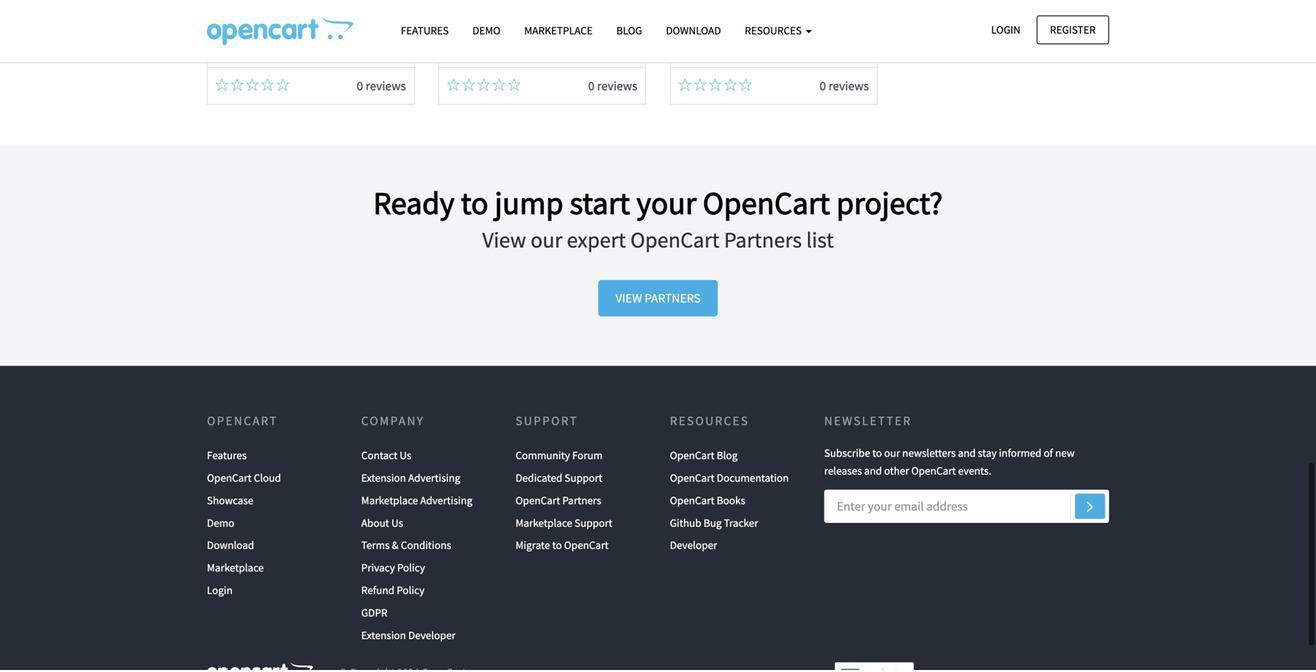 Task type: vqa. For each thing, say whether or not it's contained in the screenshot.
the left 0 reviews
yes



Task type: locate. For each thing, give the bounding box(es) containing it.
1 star light o image from the left
[[216, 78, 228, 91]]

policy inside refund policy link
[[397, 583, 425, 598]]

1 inside accura ocean v-1 multipurpose theme
[[768, 0, 775, 15]]

star light o image
[[231, 78, 244, 91], [246, 78, 259, 91], [447, 78, 460, 91], [478, 78, 490, 91], [493, 78, 505, 91], [709, 78, 722, 91], [724, 78, 737, 91], [739, 78, 752, 91]]

download down showcase link
[[207, 538, 254, 553]]

demo down carbon
[[473, 23, 501, 38]]

0 vertical spatial resources
[[745, 23, 804, 38]]

policy for refund policy
[[397, 583, 425, 598]]

demo down showcase link
[[207, 516, 234, 530]]

3 0 reviews from the left
[[820, 78, 869, 94]]

2 0 from the left
[[588, 78, 595, 94]]

view down expert
[[616, 290, 642, 306]]

1 vertical spatial features link
[[207, 445, 247, 467]]

us
[[400, 448, 411, 463], [391, 516, 403, 530]]

features link down the opencart
[[389, 17, 461, 44]]

1 vertical spatial blog
[[717, 448, 738, 463]]

1 up the resources link
[[768, 0, 775, 15]]

support up "community"
[[516, 413, 578, 429]]

1 horizontal spatial multipurpose
[[552, 0, 627, 15]]

github bug tracker link
[[670, 512, 758, 534]]

2 policy from the top
[[397, 583, 425, 598]]

2 horizontal spatial theme
[[679, 20, 718, 36]]

0 horizontal spatial features
[[207, 448, 247, 463]]

0 vertical spatial advertising
[[408, 471, 460, 485]]

1 reviews from the left
[[366, 78, 406, 94]]

0 vertical spatial us
[[400, 448, 411, 463]]

opencart down opencart blog link
[[670, 471, 715, 485]]

resources up opencart blog
[[670, 413, 749, 429]]

2 v- from the left
[[757, 0, 768, 15]]

0 vertical spatial and
[[958, 446, 976, 460]]

1 horizontal spatial view
[[616, 290, 642, 306]]

0 horizontal spatial multipurpose
[[275, 0, 350, 15]]

to inside the ready to jump start your opencart project? view our expert opencart partners list
[[461, 183, 488, 223]]

us right the about at the bottom of page
[[391, 516, 403, 530]]

our inside subscribe to our newsletters and stay informed of new releases and other opencart events.
[[884, 446, 900, 460]]

developer down github
[[670, 538, 717, 553]]

1 vertical spatial login link
[[207, 579, 233, 602]]

0 horizontal spatial and
[[864, 464, 882, 478]]

2 horizontal spatial 0 reviews
[[820, 78, 869, 94]]

1 vertical spatial to
[[873, 446, 882, 460]]

newsletter
[[824, 413, 912, 429]]

accura left ocean
[[679, 0, 716, 15]]

0 reviews
[[357, 78, 406, 94], [588, 78, 638, 94], [820, 78, 869, 94]]

1 horizontal spatial marketplace link
[[512, 17, 605, 44]]

opencart up showcase
[[207, 471, 252, 485]]

0 horizontal spatial v-
[[532, 0, 542, 15]]

2 theme from the left
[[447, 20, 486, 36]]

0 horizontal spatial demo link
[[207, 512, 234, 534]]

angle right image
[[1087, 497, 1094, 516]]

opencart up opencart cloud
[[207, 413, 278, 429]]

1
[[542, 0, 549, 15], [768, 0, 775, 15]]

0 vertical spatial blog
[[616, 23, 642, 38]]

1 vertical spatial our
[[884, 446, 900, 460]]

v- right carbon
[[532, 0, 542, 15]]

1 vertical spatial and
[[864, 464, 882, 478]]

0 horizontal spatial view
[[482, 226, 526, 254]]

v- inside accura carbon v-1 multipurpose theme
[[532, 0, 542, 15]]

0 horizontal spatial 1
[[542, 0, 549, 15]]

4 star light o image from the left
[[462, 78, 475, 91]]

to for migrate
[[552, 538, 562, 553]]

cimarket - multipurpose opencart 4x theme link
[[216, 0, 405, 36]]

extension
[[361, 471, 406, 485], [361, 628, 406, 643]]

marketplace
[[524, 23, 593, 38], [361, 493, 418, 508], [516, 516, 572, 530], [207, 561, 264, 575]]

2 horizontal spatial partners
[[724, 226, 802, 254]]

0 vertical spatial partners
[[724, 226, 802, 254]]

1 horizontal spatial partners
[[645, 290, 701, 306]]

view
[[482, 226, 526, 254], [616, 290, 642, 306]]

accura inside accura carbon v-1 multipurpose theme
[[447, 0, 485, 15]]

1 inside accura carbon v-1 multipurpose theme
[[542, 0, 549, 15]]

0 vertical spatial demo link
[[461, 17, 512, 44]]

1 for carbon
[[542, 0, 549, 15]]

features link up opencart cloud
[[207, 445, 247, 467]]

0 horizontal spatial theme
[[231, 20, 270, 36]]

0 vertical spatial demo
[[473, 23, 501, 38]]

multipurpose inside accura ocean v-1 multipurpose theme
[[777, 0, 852, 15]]

0 horizontal spatial 0
[[357, 78, 363, 94]]

partners inside the ready to jump start your opencart project? view our expert opencart partners list
[[724, 226, 802, 254]]

0 vertical spatial marketplace link
[[512, 17, 605, 44]]

2 horizontal spatial multipurpose
[[777, 0, 852, 15]]

resources
[[745, 23, 804, 38], [670, 413, 749, 429]]

opencart
[[353, 0, 405, 15]]

0 horizontal spatial to
[[461, 183, 488, 223]]

1 vertical spatial developer
[[408, 628, 456, 643]]

0 horizontal spatial 0 reviews
[[357, 78, 406, 94]]

ocean
[[719, 0, 755, 15]]

1 v- from the left
[[532, 0, 542, 15]]

advertising
[[408, 471, 460, 485], [420, 493, 472, 508]]

0 horizontal spatial accura
[[447, 0, 485, 15]]

multipurpose up opencart - downloads image
[[275, 0, 350, 15]]

policy down the terms & conditions link
[[397, 561, 425, 575]]

marketplace support
[[516, 516, 612, 530]]

3 star light o image from the left
[[276, 78, 289, 91]]

ready
[[373, 183, 455, 223]]

opencart down newsletters
[[911, 464, 956, 478]]

0 vertical spatial view
[[482, 226, 526, 254]]

0 horizontal spatial reviews
[[366, 78, 406, 94]]

blog
[[616, 23, 642, 38], [717, 448, 738, 463]]

8 star light o image from the left
[[739, 78, 752, 91]]

policy inside privacy policy link
[[397, 561, 425, 575]]

1 horizontal spatial theme
[[447, 20, 486, 36]]

our down jump
[[531, 226, 562, 254]]

marketplace link down carbon
[[512, 17, 605, 44]]

to down marketplace support link
[[552, 538, 562, 553]]

multipurpose inside accura carbon v-1 multipurpose theme
[[552, 0, 627, 15]]

opencart documentation link
[[670, 467, 789, 489]]

demo link down carbon
[[461, 17, 512, 44]]

privacy
[[361, 561, 395, 575]]

1 horizontal spatial v-
[[757, 0, 768, 15]]

marketplace down carbon
[[524, 23, 593, 38]]

advertising for marketplace advertising
[[420, 493, 472, 508]]

demo
[[473, 23, 501, 38], [207, 516, 234, 530]]

multipurpose for accura carbon v-1 multipurpose theme
[[552, 0, 627, 15]]

support for dedicated
[[565, 471, 603, 485]]

1 horizontal spatial our
[[884, 446, 900, 460]]

2 accura from the left
[[679, 0, 716, 15]]

download down ocean
[[666, 23, 721, 38]]

accura left carbon
[[447, 0, 485, 15]]

1 horizontal spatial features
[[401, 23, 449, 38]]

3 multipurpose from the left
[[777, 0, 852, 15]]

download link down ocean
[[654, 17, 733, 44]]

to
[[461, 183, 488, 223], [873, 446, 882, 460], [552, 538, 562, 553]]

1 horizontal spatial reviews
[[597, 78, 638, 94]]

0 vertical spatial our
[[531, 226, 562, 254]]

theme inside accura ocean v-1 multipurpose theme
[[679, 20, 718, 36]]

1 horizontal spatial 0
[[588, 78, 595, 94]]

1 right carbon
[[542, 0, 549, 15]]

resources down ocean
[[745, 23, 804, 38]]

v-
[[532, 0, 542, 15], [757, 0, 768, 15]]

0 vertical spatial login
[[991, 23, 1021, 37]]

view down jump
[[482, 226, 526, 254]]

and left other at the right bottom of page
[[864, 464, 882, 478]]

1 accura from the left
[[447, 0, 485, 15]]

login
[[991, 23, 1021, 37], [207, 583, 233, 598]]

v- right ocean
[[757, 0, 768, 15]]

marketplace up about us
[[361, 493, 418, 508]]

2 vertical spatial support
[[575, 516, 612, 530]]

tracker
[[724, 516, 758, 530]]

0 vertical spatial developer
[[670, 538, 717, 553]]

features link
[[389, 17, 461, 44], [207, 445, 247, 467]]

opencart partners
[[516, 493, 601, 508]]

1 vertical spatial marketplace link
[[207, 557, 264, 579]]

refund policy
[[361, 583, 425, 598]]

to inside subscribe to our newsletters and stay informed of new releases and other opencart events.
[[873, 446, 882, 460]]

reviews
[[366, 78, 406, 94], [597, 78, 638, 94], [829, 78, 869, 94]]

policy
[[397, 561, 425, 575], [397, 583, 425, 598]]

0 vertical spatial download link
[[654, 17, 733, 44]]

features down the opencart
[[401, 23, 449, 38]]

extension advertising
[[361, 471, 460, 485]]

cloud
[[254, 471, 281, 485]]

extension down contact us link
[[361, 471, 406, 485]]

our inside the ready to jump start your opencart project? view our expert opencart partners list
[[531, 226, 562, 254]]

support up migrate to opencart on the left bottom
[[575, 516, 612, 530]]

0 vertical spatial policy
[[397, 561, 425, 575]]

cimarket
[[216, 0, 265, 15]]

opencart down "dedicated"
[[516, 493, 560, 508]]

1 vertical spatial support
[[565, 471, 603, 485]]

1 horizontal spatial demo
[[473, 23, 501, 38]]

2 horizontal spatial to
[[873, 446, 882, 460]]

accura ocean v-1 multipurpose theme link
[[679, 0, 852, 36]]

to left jump
[[461, 183, 488, 223]]

3 reviews from the left
[[829, 78, 869, 94]]

theme inside accura carbon v-1 multipurpose theme
[[447, 20, 486, 36]]

0 reviews for accura ocean v-1 multipurpose theme
[[820, 78, 869, 94]]

2 extension from the top
[[361, 628, 406, 643]]

policy for privacy policy
[[397, 561, 425, 575]]

1 theme from the left
[[231, 20, 270, 36]]

privacy policy
[[361, 561, 425, 575]]

1 vertical spatial us
[[391, 516, 403, 530]]

to for ready
[[461, 183, 488, 223]]

5 star light o image from the left
[[508, 78, 521, 91]]

1 horizontal spatial developer
[[670, 538, 717, 553]]

1 horizontal spatial to
[[552, 538, 562, 553]]

terms & conditions link
[[361, 534, 451, 557]]

0 horizontal spatial our
[[531, 226, 562, 254]]

1 vertical spatial view
[[616, 290, 642, 306]]

0 vertical spatial download
[[666, 23, 721, 38]]

1 vertical spatial demo
[[207, 516, 234, 530]]

1 horizontal spatial download
[[666, 23, 721, 38]]

features for demo
[[401, 23, 449, 38]]

advertising up the marketplace advertising
[[408, 471, 460, 485]]

carbon
[[488, 0, 529, 15]]

policy down privacy policy link
[[397, 583, 425, 598]]

documentation
[[717, 471, 789, 485]]

features up opencart cloud
[[207, 448, 247, 463]]

and
[[958, 446, 976, 460], [864, 464, 882, 478]]

start
[[570, 183, 630, 223]]

contact
[[361, 448, 397, 463]]

refund
[[361, 583, 394, 598]]

0 horizontal spatial blog
[[616, 23, 642, 38]]

theme inside cimarket - multipurpose opencart 4x theme $29.99
[[231, 20, 270, 36]]

2 reviews from the left
[[597, 78, 638, 94]]

4 star light o image from the left
[[478, 78, 490, 91]]

opencart down marketplace support link
[[564, 538, 609, 553]]

0 for accura carbon v-1 multipurpose theme
[[588, 78, 595, 94]]

1 horizontal spatial demo link
[[461, 17, 512, 44]]

support
[[516, 413, 578, 429], [565, 471, 603, 485], [575, 516, 612, 530]]

opencart up list
[[703, 183, 830, 223]]

opencart documentation
[[670, 471, 789, 485]]

0 horizontal spatial download link
[[207, 534, 254, 557]]

6 star light o image from the left
[[709, 78, 722, 91]]

opencart up opencart documentation
[[670, 448, 715, 463]]

v- for ocean
[[757, 0, 768, 15]]

1 horizontal spatial 1
[[768, 0, 775, 15]]

demo link down showcase
[[207, 512, 234, 534]]

star light o image
[[216, 78, 228, 91], [261, 78, 274, 91], [276, 78, 289, 91], [462, 78, 475, 91], [508, 78, 521, 91], [679, 78, 691, 91], [694, 78, 707, 91]]

1 horizontal spatial features link
[[389, 17, 461, 44]]

0 vertical spatial extension
[[361, 471, 406, 485]]

opencart blog
[[670, 448, 738, 463]]

subscribe to our newsletters and stay informed of new releases and other opencart events.
[[824, 446, 1075, 478]]

1 horizontal spatial download link
[[654, 17, 733, 44]]

marketplace link
[[512, 17, 605, 44], [207, 557, 264, 579]]

extension down gdpr link
[[361, 628, 406, 643]]

1 horizontal spatial 0 reviews
[[588, 78, 638, 94]]

1 horizontal spatial and
[[958, 446, 976, 460]]

2 vertical spatial partners
[[562, 493, 601, 508]]

to right subscribe
[[873, 446, 882, 460]]

our up other at the right bottom of page
[[884, 446, 900, 460]]

4x
[[216, 20, 228, 36]]

2 vertical spatial to
[[552, 538, 562, 553]]

developer down refund policy link
[[408, 628, 456, 643]]

0 vertical spatial login link
[[978, 15, 1034, 44]]

0 horizontal spatial partners
[[562, 493, 601, 508]]

download for blog
[[666, 23, 721, 38]]

3 theme from the left
[[679, 20, 718, 36]]

accura
[[447, 0, 485, 15], [679, 0, 716, 15]]

new
[[1055, 446, 1075, 460]]

0 vertical spatial features link
[[389, 17, 461, 44]]

0 horizontal spatial login
[[207, 583, 233, 598]]

2 0 reviews from the left
[[588, 78, 638, 94]]

multipurpose up the resources link
[[777, 0, 852, 15]]

3 0 from the left
[[820, 78, 826, 94]]

1 vertical spatial partners
[[645, 290, 701, 306]]

1 policy from the top
[[397, 561, 425, 575]]

1 horizontal spatial accura
[[679, 0, 716, 15]]

0 horizontal spatial demo
[[207, 516, 234, 530]]

2 1 from the left
[[768, 0, 775, 15]]

books
[[717, 493, 745, 508]]

1 vertical spatial extension
[[361, 628, 406, 643]]

partners for view partners
[[645, 290, 701, 306]]

reviews for accura ocean v-1 multipurpose theme
[[829, 78, 869, 94]]

events.
[[958, 464, 992, 478]]

download link down showcase link
[[207, 534, 254, 557]]

1 vertical spatial download link
[[207, 534, 254, 557]]

accura inside accura ocean v-1 multipurpose theme
[[679, 0, 716, 15]]

1 horizontal spatial login
[[991, 23, 1021, 37]]

1 vertical spatial download
[[207, 538, 254, 553]]

terms & conditions
[[361, 538, 451, 553]]

and up the events.
[[958, 446, 976, 460]]

opencart partners link
[[516, 489, 601, 512]]

0 horizontal spatial features link
[[207, 445, 247, 467]]

2 horizontal spatial 0
[[820, 78, 826, 94]]

1 vertical spatial policy
[[397, 583, 425, 598]]

us for contact us
[[400, 448, 411, 463]]

demo for the right demo link
[[473, 23, 501, 38]]

register link
[[1037, 15, 1109, 44]]

accura for accura carbon v-1 multipurpose theme
[[447, 0, 485, 15]]

extension for extension advertising
[[361, 471, 406, 485]]

1 vertical spatial advertising
[[420, 493, 472, 508]]

download link
[[654, 17, 733, 44], [207, 534, 254, 557]]

1 1 from the left
[[542, 0, 549, 15]]

demo link
[[461, 17, 512, 44], [207, 512, 234, 534]]

opencart inside subscribe to our newsletters and stay informed of new releases and other opencart events.
[[911, 464, 956, 478]]

stay
[[978, 446, 997, 460]]

opencart cloud link
[[207, 467, 281, 489]]

community forum link
[[516, 445, 603, 467]]

marketplace support link
[[516, 512, 612, 534]]

partners for opencart partners
[[562, 493, 601, 508]]

v- inside accura ocean v-1 multipurpose theme
[[757, 0, 768, 15]]

2 horizontal spatial reviews
[[829, 78, 869, 94]]

0 vertical spatial support
[[516, 413, 578, 429]]

to inside "link"
[[552, 538, 562, 553]]

features for opencart cloud
[[207, 448, 247, 463]]

theme
[[231, 20, 270, 36], [447, 20, 486, 36], [679, 20, 718, 36]]

1 extension from the top
[[361, 471, 406, 485]]

1 vertical spatial features
[[207, 448, 247, 463]]

marketplace link down showcase link
[[207, 557, 264, 579]]

multipurpose up the 'blog' link
[[552, 0, 627, 15]]

0 horizontal spatial download
[[207, 538, 254, 553]]

advertising down extension advertising link
[[420, 493, 472, 508]]

extension developer link
[[361, 624, 456, 647]]

1 multipurpose from the left
[[275, 0, 350, 15]]

partners
[[724, 226, 802, 254], [645, 290, 701, 306], [562, 493, 601, 508]]

download
[[666, 23, 721, 38], [207, 538, 254, 553]]

support down forum
[[565, 471, 603, 485]]

us up extension advertising
[[400, 448, 411, 463]]

0 vertical spatial to
[[461, 183, 488, 223]]

2 multipurpose from the left
[[552, 0, 627, 15]]



Task type: describe. For each thing, give the bounding box(es) containing it.
about us
[[361, 516, 403, 530]]

terms
[[361, 538, 390, 553]]

1 star light o image from the left
[[231, 78, 244, 91]]

accura carbon v-1 multipurpose theme
[[447, 0, 627, 36]]

1 for ocean
[[768, 0, 775, 15]]

showcase link
[[207, 489, 253, 512]]

demo for the bottom demo link
[[207, 516, 234, 530]]

opencart books
[[670, 493, 745, 508]]

developer link
[[670, 534, 717, 557]]

facebook marketing partner image
[[835, 663, 914, 670]]

theme for ocean
[[679, 20, 718, 36]]

1 vertical spatial resources
[[670, 413, 749, 429]]

ready to jump start your opencart project? view our expert opencart partners list
[[373, 183, 943, 254]]

0 for accura ocean v-1 multipurpose theme
[[820, 78, 826, 94]]

0 horizontal spatial developer
[[408, 628, 456, 643]]

download for demo
[[207, 538, 254, 553]]

1 0 from the left
[[357, 78, 363, 94]]

reviews for accura carbon v-1 multipurpose theme
[[597, 78, 638, 94]]

conditions
[[401, 538, 451, 553]]

gdpr link
[[361, 602, 388, 624]]

migrate to opencart link
[[516, 534, 609, 557]]

advertising for extension advertising
[[408, 471, 460, 485]]

register
[[1050, 23, 1096, 37]]

0 reviews for accura carbon v-1 multipurpose theme
[[588, 78, 638, 94]]

7 star light o image from the left
[[724, 78, 737, 91]]

forum
[[572, 448, 603, 463]]

accura for accura ocean v-1 multipurpose theme
[[679, 0, 716, 15]]

refund policy link
[[361, 579, 425, 602]]

opencart cloud
[[207, 471, 281, 485]]

marketplace advertising
[[361, 493, 472, 508]]

marketplace down showcase link
[[207, 561, 264, 575]]

marketplace up migrate
[[516, 516, 572, 530]]

Enter your email address text field
[[824, 490, 1109, 523]]

opencart blog link
[[670, 445, 738, 467]]

github
[[670, 516, 701, 530]]

features link for opencart cloud
[[207, 445, 247, 467]]

contact us link
[[361, 445, 411, 467]]

&
[[392, 538, 399, 553]]

community
[[516, 448, 570, 463]]

2 star light o image from the left
[[246, 78, 259, 91]]

of
[[1044, 446, 1053, 460]]

1 0 reviews from the left
[[357, 78, 406, 94]]

multipurpose inside cimarket - multipurpose opencart 4x theme $29.99
[[275, 0, 350, 15]]

3 star light o image from the left
[[447, 78, 460, 91]]

contact us
[[361, 448, 411, 463]]

resources inside the resources link
[[745, 23, 804, 38]]

migrate
[[516, 538, 550, 553]]

cimarket - multipurpose opencart 4x theme $29.99
[[216, 0, 405, 57]]

your
[[637, 183, 697, 223]]

project?
[[837, 183, 943, 223]]

migrate to opencart
[[516, 538, 609, 553]]

dedicated support link
[[516, 467, 603, 489]]

opencart books link
[[670, 489, 745, 512]]

download link for blog
[[654, 17, 733, 44]]

support for marketplace
[[575, 516, 612, 530]]

newsletters
[[902, 446, 956, 460]]

download link for demo
[[207, 534, 254, 557]]

1 vertical spatial login
[[207, 583, 233, 598]]

github bug tracker
[[670, 516, 758, 530]]

jump
[[495, 183, 564, 223]]

extension advertising link
[[361, 467, 460, 489]]

about us link
[[361, 512, 403, 534]]

view partners
[[616, 290, 701, 306]]

privacy policy link
[[361, 557, 425, 579]]

6 star light o image from the left
[[679, 78, 691, 91]]

-
[[268, 0, 272, 15]]

accura carbon v-1 multipurpose theme link
[[447, 0, 627, 36]]

marketplace advertising link
[[361, 489, 472, 512]]

gdpr
[[361, 606, 388, 620]]

releases
[[824, 464, 862, 478]]

1 horizontal spatial blog
[[717, 448, 738, 463]]

dedicated support
[[516, 471, 603, 485]]

theme for -
[[231, 20, 270, 36]]

5 star light o image from the left
[[493, 78, 505, 91]]

multipurpose for accura ocean v-1 multipurpose theme
[[777, 0, 852, 15]]

view partners link
[[598, 280, 718, 317]]

expert
[[567, 226, 626, 254]]

$29.99
[[216, 41, 250, 57]]

blog link
[[605, 17, 654, 44]]

us for about us
[[391, 516, 403, 530]]

2 star light o image from the left
[[261, 78, 274, 91]]

community forum
[[516, 448, 603, 463]]

view inside the ready to jump start your opencart project? view our expert opencart partners list
[[482, 226, 526, 254]]

bug
[[704, 516, 722, 530]]

showcase
[[207, 493, 253, 508]]

opencart inside "link"
[[564, 538, 609, 553]]

features link for demo
[[389, 17, 461, 44]]

1 horizontal spatial login link
[[978, 15, 1034, 44]]

informed
[[999, 446, 1042, 460]]

dedicated
[[516, 471, 562, 485]]

resources link
[[733, 17, 824, 44]]

opencart down your
[[630, 226, 720, 254]]

opencart up github
[[670, 493, 715, 508]]

to for subscribe
[[873, 446, 882, 460]]

theme for carbon
[[447, 20, 486, 36]]

0 horizontal spatial marketplace link
[[207, 557, 264, 579]]

other
[[884, 464, 909, 478]]

extension developer
[[361, 628, 456, 643]]

extension for extension developer
[[361, 628, 406, 643]]

opencart - downloads image
[[207, 17, 353, 45]]

company
[[361, 413, 425, 429]]

1 vertical spatial demo link
[[207, 512, 234, 534]]

accura ocean v-1 multipurpose theme
[[679, 0, 852, 36]]

7 star light o image from the left
[[694, 78, 707, 91]]

list
[[806, 226, 834, 254]]

v- for carbon
[[532, 0, 542, 15]]

opencart image
[[207, 663, 313, 670]]

subscribe
[[824, 446, 870, 460]]

about
[[361, 516, 389, 530]]



